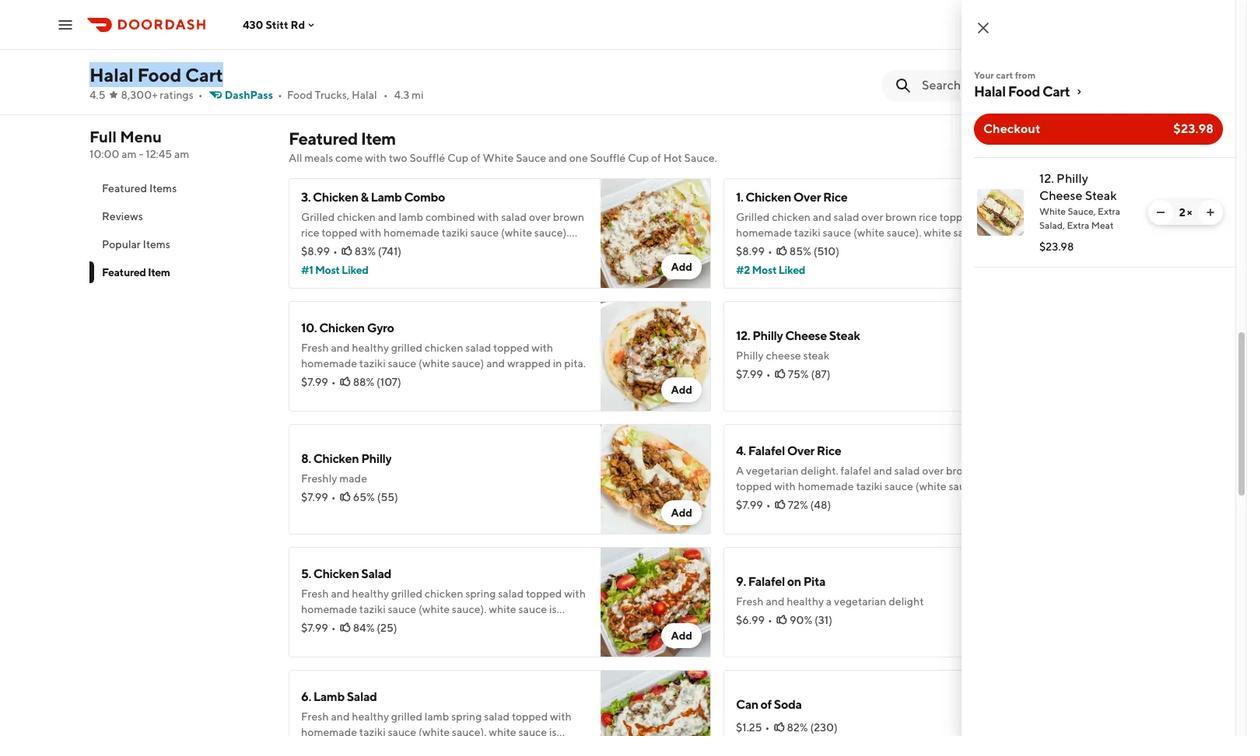 Task type: describe. For each thing, give the bounding box(es) containing it.
food trucks, halal • 4.3 mi
[[287, 89, 424, 101]]

grilled inside 3. chicken & lamb combo grilled chicken and lamb combined with salad over brown rice topped with homemade taziki sauce (white sauce). white sauce is provided on the side. comes with 2 souffl?� cup of white sauce and 1 souffl?� cup of hot sauce.
[[301, 211, 335, 223]]

#2
[[736, 264, 750, 276]]

most for 1.
[[752, 264, 777, 276]]

add for 8. chicken philly
[[671, 507, 693, 519]]

430
[[243, 18, 263, 31]]

• for 75% (87)
[[766, 368, 771, 380]]

on inside "1. chicken over rice grilled chicken and salad over brown rice topped with homemade taziki sauce (white sauce). white sauce is provided on the side. comes with 2 soufflé cup of white sauce and 1 soufflé cup of hot sauce."
[[783, 242, 795, 254]]

wrapped
[[507, 357, 551, 370]]

in
[[553, 357, 562, 370]]

fresh for 6. lamb salad fresh and healthy grilled lamb spring salad topped with homemade taziki sauce (white sauce). white sauce i
[[301, 710, 329, 723]]

all
[[289, 152, 302, 164]]

side. inside 3. chicken & lamb combo grilled chicken and lamb combined with salad over brown rice topped with homemade taziki sauce (white sauce). white sauce is provided on the side. comes with 2 souffl?� cup of white sauce and 1 souffl?� cup of hot sauce.
[[451, 242, 474, 254]]

chicken inside 3. chicken & lamb combo grilled chicken and lamb combined with salad over brown rice topped with homemade taziki sauce (white sauce). white sauce is provided on the side. comes with 2 souffl?� cup of white sauce and 1 souffl?� cup of hot sauce.
[[337, 211, 376, 223]]

from
[[1015, 69, 1036, 81]]

steak for 12. philly cheese steak white sauce, extra salad, extra meat
[[1085, 188, 1117, 203]]

topped inside 5. chicken salad fresh and healthy grilled chicken spring salad topped with homemade taziki sauce (white sauce). white sauce is provided on the side.
[[526, 587, 562, 600]]

side. inside 5. chicken salad fresh and healthy grilled chicken spring salad topped with homemade taziki sauce (white sauce). white sauce is provided on the side.
[[381, 619, 404, 631]]

on inside 3. chicken & lamb combo grilled chicken and lamb combined with salad over brown rice topped with homemade taziki sauce (white sauce). white sauce is provided on the side. comes with 2 souffl?� cup of white sauce and 1 souffl?� cup of hot sauce.
[[418, 242, 430, 254]]

vegetarian inside 4. falafel over rice a vegetarian delight. falafel and salad over brown rice topped with homemade taziki sauce (white sauce). white sauce is provided on the side. comes with 2 soufflé cup of white sauce and 1 soufflé cup of hot sauce.
[[746, 465, 799, 477]]

spring for 6. lamb salad fresh and healthy grilled lamb spring salad topped with homemade taziki sauce (white sauce). white sauce is provided on the side.
[[451, 26, 482, 38]]

over for chicken
[[793, 190, 821, 205]]

sauce)
[[452, 357, 484, 370]]

8.
[[301, 451, 311, 466]]

(48)
[[810, 499, 831, 511]]

(white inside 10. chicken gyro fresh and healthy grilled chicken salad topped with homemade taziki sauce (white sauce) and wrapped in pita.
[[419, 357, 450, 370]]

menu
[[120, 128, 162, 146]]

lamb inside 3. chicken & lamb combo grilled chicken and lamb combined with salad over brown rice topped with homemade taziki sauce (white sauce). white sauce is provided on the side. comes with 2 souffl?� cup of white sauce and 1 souffl?� cup of hot sauce.
[[371, 190, 402, 205]]

65% (55)
[[353, 491, 398, 503]]

with inside 6. lamb salad fresh and healthy grilled lamb spring salad topped with homemade taziki sauce (white sauce). white sauce i
[[550, 710, 572, 723]]

over inside 3. chicken & lamb combo grilled chicken and lamb combined with salad over brown rice topped with homemade taziki sauce (white sauce). white sauce is provided on the side. comes with 2 souffl?� cup of white sauce and 1 souffl?� cup of hot sauce.
[[529, 211, 551, 223]]

ratings
[[160, 89, 194, 101]]

×
[[1187, 206, 1192, 219]]

liked for &
[[342, 264, 368, 276]]

chicken for 5.
[[313, 566, 359, 581]]

$7.99 • for 5.
[[301, 622, 336, 634]]

homemade inside 6. lamb salad fresh and healthy grilled lamb spring salad topped with homemade taziki sauce (white sauce). white sauce is provided on the side.
[[301, 41, 357, 54]]

0 horizontal spatial extra
[[1067, 219, 1090, 231]]

white inside 6. lamb salad fresh and healthy grilled lamb spring salad topped with homemade taziki sauce (white sauce). white sauce is provided on the side.
[[489, 41, 516, 54]]

philly inside 12. philly cheese steak white sauce, extra salad, extra meat
[[1057, 171, 1088, 186]]

taziki inside 10. chicken gyro fresh and healthy grilled chicken salad topped with homemade taziki sauce (white sauce) and wrapped in pita.
[[359, 357, 386, 370]]

chicken inside "1. chicken over rice grilled chicken and salad over brown rice topped with homemade taziki sauce (white sauce). white sauce is provided on the side. comes with 2 soufflé cup of white sauce and 1 soufflé cup of hot sauce."
[[772, 211, 811, 223]]

cart
[[996, 69, 1013, 81]]

falafel for 4.
[[748, 444, 785, 458]]

can
[[736, 697, 758, 712]]

featured for featured item
[[102, 266, 146, 279]]

hot inside "1. chicken over rice grilled chicken and salad over brown rice topped with homemade taziki sauce (white sauce). white sauce is provided on the side. comes with 2 soufflé cup of white sauce and 1 soufflé cup of hot sauce."
[[863, 258, 880, 270]]

• right dashpass
[[278, 89, 282, 101]]

0 horizontal spatial halal food cart
[[89, 64, 223, 86]]

and inside '9. falafel on pita fresh and healthy a vegetarian delight'
[[766, 595, 785, 608]]

4.3
[[394, 89, 409, 101]]

10. chicken gyro image
[[601, 301, 711, 412]]

pita.
[[564, 357, 586, 370]]

83%
[[355, 245, 376, 258]]

9.
[[736, 574, 746, 589]]

rice inside 3. chicken & lamb combo grilled chicken and lamb combined with salad over brown rice topped with homemade taziki sauce (white sauce). white sauce is provided on the side. comes with 2 souffl?� cup of white sauce and 1 souffl?� cup of hot sauce.
[[301, 226, 319, 239]]

falafel
[[841, 465, 871, 477]]

homemade inside "1. chicken over rice grilled chicken and salad over brown rice topped with homemade taziki sauce (white sauce). white sauce is provided on the side. comes with 2 soufflé cup of white sauce and 1 soufflé cup of hot sauce."
[[736, 226, 792, 239]]

vegetarian inside '9. falafel on pita fresh and healthy a vegetarian delight'
[[834, 595, 887, 608]]

is inside 6. lamb salad fresh and healthy grilled lamb spring salad topped with homemade taziki sauce (white sauce). white sauce is provided on the side.
[[549, 41, 557, 54]]

gyro
[[367, 321, 394, 335]]

(510)
[[814, 245, 840, 258]]

#1 most liked
[[301, 264, 368, 276]]

freshly
[[301, 472, 337, 485]]

hot inside 3. chicken & lamb combo grilled chicken and lamb combined with salad over brown rice topped with homemade taziki sauce (white sauce). white sauce is provided on the side. comes with 2 souffl?� cup of white sauce and 1 souffl?� cup of hot sauce.
[[502, 258, 518, 270]]

10:00
[[89, 148, 119, 160]]

0 horizontal spatial food
[[137, 64, 182, 86]]

healthy for 6. lamb salad fresh and healthy grilled lamb spring salad topped with homemade taziki sauce (white sauce). white sauce is provided on the side.
[[352, 26, 389, 38]]

the inside "1. chicken over rice grilled chicken and salad over brown rice topped with homemade taziki sauce (white sauce). white sauce is provided on the side. comes with 2 soufflé cup of white sauce and 1 soufflé cup of hot sauce."
[[797, 242, 814, 254]]

sauce). inside 4. falafel over rice a vegetarian delight. falafel and salad over brown rice topped with homemade taziki sauce (white sauce). white sauce is provided on the side. comes with 2 soufflé cup of white sauce and 1 soufflé cup of hot sauce.
[[949, 480, 984, 493]]

82% (230)
[[787, 721, 838, 734]]

4.5
[[89, 89, 106, 101]]

and inside 6. lamb salad fresh and healthy grilled lamb spring salad topped with homemade taziki sauce (white sauce). white sauce i
[[331, 710, 350, 723]]

90%
[[790, 614, 813, 626]]

8. chicken philly freshly made
[[301, 451, 392, 485]]

• for 85% (510)
[[768, 245, 773, 258]]

spring for 5. chicken salad fresh and healthy grilled chicken spring salad topped with homemade taziki sauce (white sauce). white sauce is provided on the side.
[[466, 587, 496, 600]]

• right ratings
[[198, 89, 203, 101]]

1 horizontal spatial food
[[287, 89, 313, 101]]

(white inside "1. chicken over rice grilled chicken and salad over brown rice topped with homemade taziki sauce (white sauce). white sauce is provided on the side. comes with 2 soufflé cup of white sauce and 1 soufflé cup of hot sauce."
[[854, 226, 885, 239]]

2 inside 4. falafel over rice a vegetarian delight. falafel and salad over brown rice topped with homemade taziki sauce (white sauce). white sauce is provided on the side. comes with 2 soufflé cup of white sauce and 1 soufflé cup of hot sauce.
[[940, 496, 946, 508]]

65%
[[353, 491, 375, 503]]

taziki inside 3. chicken & lamb combo grilled chicken and lamb combined with salad over brown rice topped with homemade taziki sauce (white sauce). white sauce is provided on the side. comes with 2 souffl?� cup of white sauce and 1 souffl?� cup of hot sauce.
[[442, 226, 468, 239]]

topped inside 6. lamb salad fresh and healthy grilled lamb spring salad topped with homemade taziki sauce (white sauce). white sauce is provided on the side.
[[512, 26, 548, 38]]

add button for 3. chicken & lamb combo
[[662, 254, 702, 279]]

items for popular items
[[143, 238, 170, 251]]

is inside 5. chicken salad fresh and healthy grilled chicken spring salad topped with homemade taziki sauce (white sauce). white sauce is provided on the side.
[[549, 603, 557, 615]]

(white inside 3. chicken & lamb combo grilled chicken and lamb combined with salad over brown rice topped with homemade taziki sauce (white sauce). white sauce is provided on the side. comes with 2 souffl?� cup of white sauce and 1 souffl?� cup of hot sauce.
[[501, 226, 532, 239]]

3.
[[301, 190, 311, 205]]

philly inside 8. chicken philly freshly made
[[361, 451, 392, 466]]

dashpass •
[[225, 89, 282, 101]]

side. inside "1. chicken over rice grilled chicken and salad over brown rice topped with homemade taziki sauce (white sauce). white sauce is provided on the side. comes with 2 soufflé cup of white sauce and 1 soufflé cup of hot sauce."
[[816, 242, 839, 254]]

1 cup from the left
[[447, 152, 469, 164]]

stitt
[[266, 18, 288, 31]]

the inside 5. chicken salad fresh and healthy grilled chicken spring salad topped with homemade taziki sauce (white sauce). white sauce is provided on the side.
[[362, 619, 379, 631]]

rice inside "1. chicken over rice grilled chicken and salad over brown rice topped with homemade taziki sauce (white sauce). white sauce is provided on the side. comes with 2 soufflé cup of white sauce and 1 soufflé cup of hot sauce."
[[919, 211, 937, 223]]

brown inside "1. chicken over rice grilled chicken and salad over brown rice topped with homemade taziki sauce (white sauce). white sauce is provided on the side. comes with 2 soufflé cup of white sauce and 1 soufflé cup of hot sauce."
[[886, 211, 917, 223]]

white inside 6. lamb salad fresh and healthy grilled lamb spring salad topped with homemade taziki sauce (white sauce). white sauce i
[[489, 726, 516, 736]]

1 am from the left
[[122, 148, 137, 160]]

1 vertical spatial $23.98
[[1040, 240, 1074, 253]]

2 soufflé from the left
[[590, 152, 626, 164]]

1 soufflé from the left
[[410, 152, 445, 164]]

add button for 8. chicken philly
[[662, 500, 702, 525]]

comes inside "1. chicken over rice grilled chicken and salad over brown rice topped with homemade taziki sauce (white sauce). white sauce is provided on the side. comes with 2 soufflé cup of white sauce and 1 soufflé cup of hot sauce."
[[841, 242, 873, 254]]

brown inside 3. chicken & lamb combo grilled chicken and lamb combined with salad over brown rice topped with homemade taziki sauce (white sauce). white sauce is provided on the side. comes with 2 souffl?� cup of white sauce and 1 souffl?� cup of hot sauce.
[[553, 211, 584, 223]]

homemade inside 5. chicken salad fresh and healthy grilled chicken spring salad topped with homemade taziki sauce (white sauce). white sauce is provided on the side.
[[301, 603, 357, 615]]

homemade inside 6. lamb salad fresh and healthy grilled lamb spring salad topped with homemade taziki sauce (white sauce). white sauce i
[[301, 726, 357, 736]]

2 inside 3. chicken & lamb combo grilled chicken and lamb combined with salad over brown rice topped with homemade taziki sauce (white sauce). white sauce is provided on the side. comes with 2 souffl?� cup of white sauce and 1 souffl?� cup of hot sauce.
[[534, 242, 541, 254]]

chicken for 3.
[[313, 190, 359, 205]]

dashpass
[[225, 89, 273, 101]]

featured items button
[[89, 174, 270, 202]]

(741)
[[378, 245, 402, 258]]

popular items
[[102, 238, 170, 251]]

1 inside 3. chicken & lamb combo grilled chicken and lamb combined with salad over brown rice topped with homemade taziki sauce (white sauce). white sauce is provided on the side. comes with 2 souffl?� cup of white sauce and 1 souffl?� cup of hot sauce.
[[415, 258, 420, 270]]

add button for 5. chicken salad
[[662, 623, 702, 648]]

topped inside 10. chicken gyro fresh and healthy grilled chicken salad topped with homemade taziki sauce (white sauce) and wrapped in pita.
[[493, 342, 529, 354]]

homemade inside 3. chicken & lamb combo grilled chicken and lamb combined with salad over brown rice topped with homemade taziki sauce (white sauce). white sauce is provided on the side. comes with 2 souffl?� cup of white sauce and 1 souffl?� cup of hot sauce.
[[384, 226, 440, 239]]

$1.25 •
[[736, 721, 770, 734]]

$7.99 • for 10.
[[301, 376, 336, 388]]

(87)
[[811, 368, 831, 380]]

is inside 3. chicken & lamb combo grilled chicken and lamb combined with salad over brown rice topped with homemade taziki sauce (white sauce). white sauce is provided on the side. comes with 2 souffl?� cup of white sauce and 1 souffl?� cup of hot sauce.
[[362, 242, 369, 254]]

and inside 6. lamb salad fresh and healthy grilled lamb spring salad topped with homemade taziki sauce (white sauce). white sauce is provided on the side.
[[331, 26, 350, 38]]

salad inside 6. lamb salad fresh and healthy grilled lamb spring salad topped with homemade taziki sauce (white sauce). white sauce i
[[484, 710, 510, 723]]

1 horizontal spatial halal
[[352, 89, 377, 101]]

meals
[[304, 152, 333, 164]]

(230)
[[810, 721, 838, 734]]

1 horizontal spatial souffl?�
[[543, 242, 587, 254]]

comes inside 3. chicken & lamb combo grilled chicken and lamb combined with salad over brown rice topped with homemade taziki sauce (white sauce). white sauce is provided on the side. comes with 2 souffl?� cup of white sauce and 1 souffl?� cup of hot sauce.
[[476, 242, 508, 254]]

lamb for 6. lamb salad fresh and healthy grilled lamb spring salad topped with homemade taziki sauce (white sauce). white sauce is provided on the side.
[[425, 26, 449, 38]]

430 stitt rd
[[243, 18, 305, 31]]

white inside 5. chicken salad fresh and healthy grilled chicken spring salad topped with homemade taziki sauce (white sauce). white sauce is provided on the side.
[[489, 603, 516, 615]]

rd
[[291, 18, 305, 31]]

salad inside 3. chicken & lamb combo grilled chicken and lamb combined with salad over brown rice topped with homemade taziki sauce (white sauce). white sauce is provided on the side. comes with 2 souffl?� cup of white sauce and 1 souffl?� cup of hot sauce.
[[501, 211, 527, 223]]

hot inside 4. falafel over rice a vegetarian delight. falafel and salad over brown rice topped with homemade taziki sauce (white sauce). white sauce is provided on the side. comes with 2 soufflé cup of white sauce and 1 soufflé cup of hot sauce.
[[893, 511, 910, 524]]

6. lamb salad image for 6. lamb salad fresh and healthy grilled lamb spring salad topped with homemade taziki sauce (white sauce). white sauce is provided on the side.
[[601, 0, 711, 96]]

come
[[335, 152, 363, 164]]

• for 90% (31)
[[768, 614, 773, 626]]

sauce inside 10. chicken gyro fresh and healthy grilled chicken salad topped with homemade taziki sauce (white sauce) and wrapped in pita.
[[388, 357, 416, 370]]

(55)
[[377, 491, 398, 503]]

sauce. inside "1. chicken over rice grilled chicken and salad over brown rice topped with homemade taziki sauce (white sauce). white sauce is provided on the side. comes with 2 soufflé cup of white sauce and 1 soufflé cup of hot sauce."
[[882, 258, 913, 270]]

#1
[[301, 264, 313, 276]]

12. philly cheese steak image
[[977, 189, 1024, 236]]

• for 82% (230)
[[765, 721, 770, 734]]

(white inside 6. lamb salad fresh and healthy grilled lamb spring salad topped with homemade taziki sauce (white sauce). white sauce is provided on the side.
[[419, 41, 450, 54]]

8. chicken philly image
[[601, 424, 711, 535]]

84% (25)
[[353, 622, 397, 634]]

chicken for 8.
[[313, 451, 359, 466]]

$6.99 •
[[736, 614, 773, 626]]

72%
[[788, 499, 808, 511]]

sauce). inside 6. lamb salad fresh and healthy grilled lamb spring salad topped with homemade taziki sauce (white sauce). white sauce is provided on the side.
[[452, 41, 487, 54]]

6. for 6. lamb salad fresh and healthy grilled lamb spring salad topped with homemade taziki sauce (white sauce). white sauce is provided on the side.
[[301, 5, 311, 19]]

topped inside "1. chicken over rice grilled chicken and salad over brown rice topped with homemade taziki sauce (white sauce). white sauce is provided on the side. comes with 2 soufflé cup of white sauce and 1 soufflé cup of hot sauce."
[[940, 211, 976, 223]]

-
[[139, 148, 144, 160]]

$8.99 • for 1.
[[736, 245, 773, 258]]

featured for featured item all meals come with two soufflé cup of white sauce and one soufflé cup of hot sauce.
[[289, 128, 358, 149]]

is inside 4. falafel over rice a vegetarian delight. falafel and salad over brown rice topped with homemade taziki sauce (white sauce). white sauce is provided on the side. comes with 2 soufflé cup of white sauce and 1 soufflé cup of hot sauce.
[[767, 496, 774, 508]]

featured items
[[102, 182, 177, 195]]

open menu image
[[56, 15, 75, 34]]

#2 most liked
[[736, 264, 805, 276]]

Item Search search field
[[922, 77, 1134, 94]]

chicken inside 5. chicken salad fresh and healthy grilled chicken spring salad topped with homemade taziki sauce (white sauce). white sauce is provided on the side.
[[425, 587, 463, 600]]

made
[[339, 472, 367, 485]]

healthy inside '9. falafel on pita fresh and healthy a vegetarian delight'
[[787, 595, 824, 608]]

sauce). inside 6. lamb salad fresh and healthy grilled lamb spring salad topped with homemade taziki sauce (white sauce). white sauce i
[[452, 726, 487, 736]]

6. for 6. lamb salad fresh and healthy grilled lamb spring salad topped with homemade taziki sauce (white sauce). white sauce i
[[301, 689, 311, 704]]

(white inside 5. chicken salad fresh and healthy grilled chicken spring salad topped with homemade taziki sauce (white sauce). white sauce is provided on the side.
[[419, 603, 450, 615]]

close image
[[974, 19, 993, 37]]

delight.
[[801, 465, 839, 477]]

healthy for 10. chicken gyro fresh and healthy grilled chicken salad topped with homemade taziki sauce (white sauce) and wrapped in pita.
[[352, 342, 389, 354]]

with inside 6. lamb salad fresh and healthy grilled lamb spring salad topped with homemade taziki sauce (white sauce). white sauce is provided on the side.
[[550, 26, 572, 38]]

$1.25
[[736, 721, 762, 734]]

4. falafel over rice a vegetarian delight. falafel and salad over brown rice topped with homemade taziki sauce (white sauce). white sauce is provided on the side. comes with 2 soufflé cup of white sauce and 1 soufflé cup of hot sauce.
[[736, 444, 1015, 524]]

$8.99 • for 3.
[[301, 245, 338, 258]]

spring for 6. lamb salad fresh and healthy grilled lamb spring salad topped with homemade taziki sauce (white sauce). white sauce i
[[451, 710, 482, 723]]

items for featured items
[[149, 182, 177, 195]]

homemade inside 4. falafel over rice a vegetarian delight. falafel and salad over brown rice topped with homemade taziki sauce (white sauce). white sauce is provided on the side. comes with 2 soufflé cup of white sauce and 1 soufflé cup of hot sauce.
[[798, 480, 854, 493]]

over inside 4. falafel over rice a vegetarian delight. falafel and salad over brown rice topped with homemade taziki sauce (white sauce). white sauce is provided on the side. comes with 2 soufflé cup of white sauce and 1 soufflé cup of hot sauce.
[[922, 465, 944, 477]]

remove one from cart image
[[1155, 206, 1167, 219]]

provided inside 4. falafel over rice a vegetarian delight. falafel and salad over brown rice topped with homemade taziki sauce (white sauce). white sauce is provided on the side. comes with 2 soufflé cup of white sauce and 1 soufflé cup of hot sauce.
[[776, 496, 821, 508]]

9. falafel on pita fresh and healthy a vegetarian delight
[[736, 574, 924, 608]]

halal food cart link
[[974, 82, 1223, 101]]

popular
[[102, 238, 141, 251]]

8,300+ ratings •
[[121, 89, 203, 101]]

combo
[[404, 190, 445, 205]]

sauce,
[[1068, 205, 1096, 217]]

2 inside "1. chicken over rice grilled chicken and salad over brown rice topped with homemade taziki sauce (white sauce). white sauce is provided on the side. comes with 2 soufflé cup of white sauce and 1 soufflé cup of hot sauce."
[[899, 242, 905, 254]]

90% (31)
[[790, 614, 833, 626]]

• for 65% (55)
[[331, 491, 336, 503]]

$7.99 • for 8.
[[301, 491, 336, 503]]

soda
[[774, 697, 802, 712]]

88% (107)
[[353, 376, 401, 388]]

3. chicken & lamb combo image
[[601, 178, 711, 289]]

grilled for 5. chicken salad fresh and healthy grilled chicken spring salad topped with homemade taziki sauce (white sauce). white sauce is provided on the side.
[[391, 587, 423, 600]]

chicken inside 10. chicken gyro fresh and healthy grilled chicken salad topped with homemade taziki sauce (white sauce) and wrapped in pita.
[[425, 342, 463, 354]]

mi
[[412, 89, 424, 101]]

2 am from the left
[[174, 148, 189, 160]]

meat
[[1091, 219, 1114, 231]]

85% (510)
[[790, 245, 840, 258]]

item for featured item all meals come with two soufflé cup of white sauce and one soufflé cup of hot sauce.
[[361, 128, 396, 149]]

cheese for 12. philly cheese steak philly cheese steak
[[785, 328, 827, 343]]

liked for over
[[779, 264, 805, 276]]

rice for chicken
[[823, 190, 848, 205]]

taziki inside "1. chicken over rice grilled chicken and salad over brown rice topped with homemade taziki sauce (white sauce). white sauce is provided on the side. comes with 2 soufflé cup of white sauce and 1 soufflé cup of hot sauce."
[[794, 226, 821, 239]]

$8.99 for 1.
[[736, 245, 765, 258]]

add for 5. chicken salad
[[671, 629, 693, 642]]

full
[[89, 128, 117, 146]]

the inside 4. falafel over rice a vegetarian delight. falafel and salad over brown rice topped with homemade taziki sauce (white sauce). white sauce is provided on the side. comes with 2 soufflé cup of white sauce and 1 soufflé cup of hot sauce.
[[838, 496, 854, 508]]

a
[[826, 595, 832, 608]]

salad for 6. lamb salad fresh and healthy grilled lamb spring salad topped with homemade taziki sauce (white sauce). white sauce i
[[347, 689, 377, 704]]

one
[[569, 152, 588, 164]]

featured item
[[102, 266, 170, 279]]

over inside "1. chicken over rice grilled chicken and salad over brown rice topped with homemade taziki sauce (white sauce). white sauce is provided on the side. comes with 2 soufflé cup of white sauce and 1 soufflé cup of hot sauce."
[[862, 211, 883, 223]]

(25)
[[377, 622, 397, 634]]

sauce). inside "1. chicken over rice grilled chicken and salad over brown rice topped with homemade taziki sauce (white sauce). white sauce is provided on the side. comes with 2 soufflé cup of white sauce and 1 soufflé cup of hot sauce."
[[887, 226, 922, 239]]

83% (741)
[[355, 245, 402, 258]]

• for 72% (48)
[[766, 499, 771, 511]]



Task type: locate. For each thing, give the bounding box(es) containing it.
2 $8.99 • from the left
[[736, 245, 773, 258]]

0 horizontal spatial $23.98
[[1040, 240, 1074, 253]]

brown
[[553, 211, 584, 223], [886, 211, 917, 223], [946, 465, 978, 477]]

soufflé right two
[[410, 152, 445, 164]]

rice up 'delight.'
[[817, 444, 841, 458]]

hot
[[663, 152, 682, 164]]

on left pita
[[787, 574, 801, 589]]

1 vertical spatial steak
[[829, 328, 860, 343]]

chicken for 1.
[[746, 190, 791, 205]]

cheese up sauce, on the right of the page
[[1040, 188, 1083, 203]]

2 most from the left
[[752, 264, 777, 276]]

sauce.
[[521, 258, 552, 270], [882, 258, 913, 270], [912, 511, 943, 524]]

healthy inside 6. lamb salad fresh and healthy grilled lamb spring salad topped with homemade taziki sauce (white sauce). white sauce is provided on the side.
[[352, 26, 389, 38]]

0 horizontal spatial $8.99 •
[[301, 245, 338, 258]]

falafel right 4.
[[748, 444, 785, 458]]

rice inside 4. falafel over rice a vegetarian delight. falafel and salad over brown rice topped with homemade taziki sauce (white sauce). white sauce is provided on the side. comes with 2 soufflé cup of white sauce and 1 soufflé cup of hot sauce.
[[980, 465, 998, 477]]

12. inside 12. philly cheese steak philly cheese steak
[[736, 328, 750, 343]]

$7.99 • down cheese
[[736, 368, 771, 380]]

spring inside 5. chicken salad fresh and healthy grilled chicken spring salad topped with homemade taziki sauce (white sauce). white sauce is provided on the side.
[[466, 587, 496, 600]]

am
[[122, 148, 137, 160], [174, 148, 189, 160]]

0 horizontal spatial item
[[148, 266, 170, 279]]

healthy for 5. chicken salad fresh and healthy grilled chicken spring salad topped with homemade taziki sauce (white sauce). white sauce is provided on the side.
[[352, 587, 389, 600]]

add for 3. chicken & lamb combo
[[671, 261, 693, 273]]

cheese
[[766, 349, 801, 362]]

homemade
[[301, 41, 357, 54], [384, 226, 440, 239], [736, 226, 792, 239], [301, 357, 357, 370], [798, 480, 854, 493], [301, 603, 357, 615], [301, 726, 357, 736]]

provided inside 6. lamb salad fresh and healthy grilled lamb spring salad topped with homemade taziki sauce (white sauce). white sauce is provided on the side.
[[301, 57, 345, 69]]

2 vertical spatial rice
[[980, 465, 998, 477]]

rice up (510)
[[823, 190, 848, 205]]

food up 8,300+ ratings •
[[137, 64, 182, 86]]

0 vertical spatial salad
[[347, 5, 377, 19]]

0 vertical spatial rice
[[919, 211, 937, 223]]

$7.99 for 10.
[[301, 376, 328, 388]]

your
[[974, 69, 994, 81]]

0 vertical spatial 6. lamb salad image
[[601, 0, 711, 96]]

salad inside 5. chicken salad fresh and healthy grilled chicken spring salad topped with homemade taziki sauce (white sauce). white sauce is provided on the side.
[[361, 566, 391, 581]]

spring inside 6. lamb salad fresh and healthy grilled lamb spring salad topped with homemade taziki sauce (white sauce). white sauce i
[[451, 710, 482, 723]]

(white inside 4. falafel over rice a vegetarian delight. falafel and salad over brown rice topped with homemade taziki sauce (white sauce). white sauce is provided on the side. comes with 2 soufflé cup of white sauce and 1 soufflé cup of hot sauce.
[[916, 480, 947, 493]]

on right 72%
[[823, 496, 836, 508]]

(white inside 6. lamb salad fresh and healthy grilled lamb spring salad topped with homemade taziki sauce (white sauce). white sauce i
[[419, 726, 450, 736]]

grilled inside "1. chicken over rice grilled chicken and salad over brown rice topped with homemade taziki sauce (white sauce). white sauce is provided on the side. comes with 2 soufflé cup of white sauce and 1 soufflé cup of hot sauce."
[[736, 211, 770, 223]]

halal
[[89, 64, 134, 86], [974, 83, 1006, 100], [352, 89, 377, 101]]

1. chicken over rice grilled chicken and salad over brown rice topped with homemade taziki sauce (white sauce). white sauce is provided on the side. comes with 2 soufflé cup of white sauce and 1 soufflé cup of hot sauce.
[[736, 190, 1004, 270]]

with
[[550, 26, 572, 38], [365, 152, 387, 164], [477, 211, 499, 223], [978, 211, 999, 223], [360, 226, 381, 239], [511, 242, 532, 254], [876, 242, 897, 254], [532, 342, 553, 354], [774, 480, 796, 493], [916, 496, 938, 508], [564, 587, 586, 600], [550, 710, 572, 723]]

• left 4.3
[[383, 89, 388, 101]]

12. for 12. philly cheese steak white sauce, extra salad, extra meat
[[1040, 171, 1054, 186]]

1 vertical spatial items
[[143, 238, 170, 251]]

84%
[[353, 622, 375, 634]]

0 horizontal spatial vegetarian
[[746, 465, 799, 477]]

food left the trucks,
[[287, 89, 313, 101]]

0 horizontal spatial grilled
[[301, 211, 335, 223]]

falafel for 9.
[[748, 574, 785, 589]]

2 horizontal spatial brown
[[946, 465, 978, 477]]

and inside 5. chicken salad fresh and healthy grilled chicken spring salad topped with homemade taziki sauce (white sauce). white sauce is provided on the side.
[[331, 587, 350, 600]]

comes
[[476, 242, 508, 254], [841, 242, 873, 254], [882, 496, 914, 508]]

cheese inside 12. philly cheese steak philly cheese steak
[[785, 328, 827, 343]]

item for featured item
[[148, 266, 170, 279]]

food down from
[[1008, 83, 1040, 100]]

0 horizontal spatial souffl?�
[[422, 258, 466, 270]]

topped inside 3. chicken & lamb combo grilled chicken and lamb combined with salad over brown rice topped with homemade taziki sauce (white sauce). white sauce is provided on the side. comes with 2 souffl?� cup of white sauce and 1 souffl?� cup of hot sauce.
[[322, 226, 358, 239]]

1 vertical spatial 6. lamb salad image
[[601, 670, 711, 736]]

1 vertical spatial white
[[1040, 205, 1066, 217]]

delight
[[889, 595, 924, 608]]

extra
[[1098, 205, 1120, 217], [1067, 219, 1090, 231]]

8,300+
[[121, 89, 158, 101]]

salad inside 6. lamb salad fresh and healthy grilled lamb spring salad topped with homemade taziki sauce (white sauce). white sauce is provided on the side.
[[484, 26, 510, 38]]

salad inside 10. chicken gyro fresh and healthy grilled chicken salad topped with homemade taziki sauce (white sauce) and wrapped in pita.
[[466, 342, 491, 354]]

sauce). inside 5. chicken salad fresh and healthy grilled chicken spring salad topped with homemade taziki sauce (white sauce). white sauce is provided on the side.
[[452, 603, 487, 615]]

$7.99 • down a
[[736, 499, 771, 511]]

0 horizontal spatial liked
[[342, 264, 368, 276]]

0 vertical spatial cheese
[[1040, 188, 1083, 203]]

lamb inside 6. lamb salad fresh and healthy grilled lamb spring salad topped with homemade taziki sauce (white sauce). white sauce i
[[313, 689, 345, 704]]

philly up made
[[361, 451, 392, 466]]

most right #1 in the top left of the page
[[315, 264, 340, 276]]

salad
[[347, 5, 377, 19], [361, 566, 391, 581], [347, 689, 377, 704]]

2 vertical spatial featured
[[102, 266, 146, 279]]

liked down 83%
[[342, 264, 368, 276]]

with inside 5. chicken salad fresh and healthy grilled chicken spring salad topped with homemade taziki sauce (white sauce). white sauce is provided on the side.
[[564, 587, 586, 600]]

can of soda
[[736, 697, 802, 712]]

2 vertical spatial salad
[[347, 689, 377, 704]]

white left sauce
[[483, 152, 514, 164]]

fresh for 6. lamb salad fresh and healthy grilled lamb spring salad topped with homemade taziki sauce (white sauce). white sauce is provided on the side.
[[301, 26, 329, 38]]

add button
[[662, 254, 702, 279], [1097, 254, 1137, 279], [662, 377, 702, 402], [662, 500, 702, 525], [662, 623, 702, 648]]

checkout
[[984, 121, 1041, 136]]

$7.99 • for 4.
[[736, 499, 771, 511]]

and inside featured item all meals come with two soufflé cup of white sauce and one soufflé cup of hot sauce.
[[548, 152, 567, 164]]

over for falafel
[[787, 444, 815, 458]]

(107)
[[377, 376, 401, 388]]

$7.99 • left 88% at the left
[[301, 376, 336, 388]]

item
[[361, 128, 396, 149], [148, 266, 170, 279]]

1 vertical spatial salad
[[361, 566, 391, 581]]

spring inside 6. lamb salad fresh and healthy grilled lamb spring salad topped with homemade taziki sauce (white sauce). white sauce is provided on the side.
[[451, 26, 482, 38]]

10. chicken gyro fresh and healthy grilled chicken salad topped with homemade taziki sauce (white sauce) and wrapped in pita.
[[301, 321, 586, 370]]

reviews button
[[89, 202, 270, 230]]

sauce
[[516, 152, 546, 164]]

2 6. from the top
[[301, 689, 311, 704]]

chicken inside 8. chicken philly freshly made
[[313, 451, 359, 466]]

extra up meat
[[1098, 205, 1120, 217]]

trucks,
[[315, 89, 349, 101]]

halal right the trucks,
[[352, 89, 377, 101]]

0 horizontal spatial hot
[[502, 258, 518, 270]]

lamb for 6. lamb salad fresh and healthy grilled lamb spring salad topped with homemade taziki sauce (white sauce). white sauce is provided on the side.
[[313, 5, 345, 19]]

salad inside "1. chicken over rice grilled chicken and salad over brown rice topped with homemade taziki sauce (white sauce). white sauce is provided on the side. comes with 2 soufflé cup of white sauce and 1 soufflé cup of hot sauce."
[[834, 211, 859, 223]]

chicken inside "1. chicken over rice grilled chicken and salad over brown rice topped with homemade taziki sauce (white sauce). white sauce is provided on the side. comes with 2 soufflé cup of white sauce and 1 soufflé cup of hot sauce."
[[746, 190, 791, 205]]

white up salad,
[[1040, 205, 1066, 217]]

featured inside button
[[102, 182, 147, 195]]

1 vertical spatial spring
[[466, 587, 496, 600]]

featured up reviews
[[102, 182, 147, 195]]

$7.99 for 4.
[[736, 499, 763, 511]]

1 horizontal spatial hot
[[863, 258, 880, 270]]

lamb inside 3. chicken & lamb combo grilled chicken and lamb combined with salad over brown rice topped with homemade taziki sauce (white sauce). white sauce is provided on the side. comes with 2 souffl?� cup of white sauce and 1 souffl?� cup of hot sauce.
[[399, 211, 423, 223]]

12:45
[[146, 148, 172, 160]]

halal food cart up 8,300+ ratings •
[[89, 64, 223, 86]]

taziki inside 5. chicken salad fresh and healthy grilled chicken spring salad topped with homemade taziki sauce (white sauce). white sauce is provided on the side.
[[359, 603, 386, 615]]

side. up 4.3
[[381, 57, 404, 69]]

1 vertical spatial rice
[[301, 226, 319, 239]]

add button for 1. chicken over rice
[[1097, 254, 1137, 279]]

6.
[[301, 5, 311, 19], [301, 689, 311, 704]]

steak up sauce, on the right of the page
[[1085, 188, 1117, 203]]

0 horizontal spatial 12.
[[736, 328, 750, 343]]

2 horizontal spatial halal
[[974, 83, 1006, 100]]

5. chicken salad image
[[601, 547, 711, 657]]

0 vertical spatial 6.
[[301, 5, 311, 19]]

• for 88% (107)
[[331, 376, 336, 388]]

$7.99 left '75%'
[[736, 368, 763, 380]]

85%
[[790, 245, 811, 258]]

0 vertical spatial featured
[[289, 128, 358, 149]]

1 grilled from the top
[[391, 26, 423, 38]]

add button for 10. chicken gyro
[[662, 377, 702, 402]]

6. lamb salad image for 6. lamb salad fresh and healthy grilled lamb spring salad topped with homemade taziki sauce (white sauce). white sauce i
[[601, 670, 711, 736]]

grilled for 6. lamb salad fresh and healthy grilled lamb spring salad topped with homemade taziki sauce (white sauce). white sauce is provided on the side.
[[391, 26, 423, 38]]

$7.99 left 84%
[[301, 622, 328, 634]]

$8.99
[[301, 245, 330, 258], [736, 245, 765, 258]]

grilled down 3.
[[301, 211, 335, 223]]

salad up 84% (25)
[[361, 566, 391, 581]]

0 vertical spatial falafel
[[748, 444, 785, 458]]

2 horizontal spatial 1
[[817, 511, 822, 524]]

side. down "falafel"
[[857, 496, 879, 508]]

with inside featured item all meals come with two soufflé cup of white sauce and one soufflé cup of hot sauce.
[[365, 152, 387, 164]]

1 liked from the left
[[342, 264, 368, 276]]

0 horizontal spatial halal
[[89, 64, 134, 86]]

• left 84%
[[331, 622, 336, 634]]

topped
[[512, 26, 548, 38], [940, 211, 976, 223], [322, 226, 358, 239], [493, 342, 529, 354], [736, 480, 772, 493], [526, 587, 562, 600], [512, 710, 548, 723]]

1 horizontal spatial rice
[[919, 211, 937, 223]]

1 horizontal spatial cup
[[628, 152, 649, 164]]

0 horizontal spatial cheese
[[785, 328, 827, 343]]

taziki inside 6. lamb salad fresh and healthy grilled lamb spring salad topped with homemade taziki sauce (white sauce). white sauce is provided on the side.
[[359, 41, 386, 54]]

halal food cart down from
[[974, 83, 1070, 100]]

item up two
[[361, 128, 396, 149]]

0 vertical spatial items
[[149, 182, 177, 195]]

provided inside 3. chicken & lamb combo grilled chicken and lamb combined with salad over brown rice topped with homemade taziki sauce (white sauce). white sauce is provided on the side. comes with 2 souffl?� cup of white sauce and 1 souffl?� cup of hot sauce.
[[371, 242, 416, 254]]

0 horizontal spatial 1
[[415, 258, 420, 270]]

12. philly cheese steak white sauce, extra salad, extra meat
[[1040, 171, 1120, 231]]

$23.98
[[1174, 121, 1214, 136], [1040, 240, 1074, 253]]

fresh for 10. chicken gyro fresh and healthy grilled chicken salad topped with homemade taziki sauce (white sauce) and wrapped in pita.
[[301, 342, 329, 354]]

$8.99 up #1 in the top left of the page
[[301, 245, 330, 258]]

the
[[362, 57, 379, 69], [432, 242, 449, 254], [797, 242, 814, 254], [838, 496, 854, 508], [362, 619, 379, 631]]

$7.99 • left 84%
[[301, 622, 336, 634]]

featured up "meals"
[[289, 128, 358, 149]]

$7.99 left 88% at the left
[[301, 376, 328, 388]]

0 horizontal spatial rice
[[301, 226, 319, 239]]

fresh for 5. chicken salad fresh and healthy grilled chicken spring salad topped with homemade taziki sauce (white sauce). white sauce is provided on the side.
[[301, 587, 329, 600]]

10.
[[301, 321, 317, 335]]

white
[[489, 41, 516, 54], [924, 226, 951, 239], [301, 242, 329, 254], [976, 242, 1004, 254], [334, 258, 362, 270], [986, 480, 1013, 493], [736, 511, 764, 524], [489, 603, 516, 615], [489, 726, 516, 736]]

topped inside 4. falafel over rice a vegetarian delight. falafel and salad over brown rice topped with homemade taziki sauce (white sauce). white sauce is provided on the side. comes with 2 soufflé cup of white sauce and 1 soufflé cup of hot sauce.
[[736, 480, 772, 493]]

white inside 12. philly cheese steak white sauce, extra salad, extra meat
[[1040, 205, 1066, 217]]

the inside 6. lamb salad fresh and healthy grilled lamb spring salad topped with homemade taziki sauce (white sauce). white sauce is provided on the side.
[[362, 57, 379, 69]]

grilled down 1.
[[736, 211, 770, 223]]

steak for 12. philly cheese steak philly cheese steak
[[829, 328, 860, 343]]

add one to cart image
[[1204, 206, 1217, 219]]

0 vertical spatial rice
[[823, 190, 848, 205]]

1 horizontal spatial grilled
[[736, 211, 770, 223]]

0 horizontal spatial steak
[[829, 328, 860, 343]]

1 vertical spatial 12.
[[736, 328, 750, 343]]

over
[[793, 190, 821, 205], [787, 444, 815, 458]]

2 grilled from the top
[[391, 342, 423, 354]]

side. down combined at top
[[451, 242, 474, 254]]

0 vertical spatial $23.98
[[1174, 121, 1214, 136]]

• for 84% (25)
[[331, 622, 336, 634]]

1 horizontal spatial 12.
[[1040, 171, 1054, 186]]

cup
[[447, 152, 469, 164], [628, 152, 649, 164]]

grilled for 10. chicken gyro fresh and healthy grilled chicken salad topped with homemade taziki sauce (white sauce) and wrapped in pita.
[[391, 342, 423, 354]]

provided inside 5. chicken salad fresh and healthy grilled chicken spring salad topped with homemade taziki sauce (white sauce). white sauce is provided on the side.
[[301, 619, 345, 631]]

6. inside 6. lamb salad fresh and healthy grilled lamb spring salad topped with homemade taziki sauce (white sauce). white sauce is provided on the side.
[[301, 5, 311, 19]]

• up #1 most liked
[[333, 245, 338, 258]]

steak
[[803, 349, 830, 362]]

• left 72%
[[766, 499, 771, 511]]

2 liked from the left
[[779, 264, 805, 276]]

430 stitt rd button
[[243, 18, 318, 31]]

0 horizontal spatial white
[[483, 152, 514, 164]]

salad inside 4. falafel over rice a vegetarian delight. falafel and salad over brown rice topped with homemade taziki sauce (white sauce). white sauce is provided on the side. comes with 2 soufflé cup of white sauce and 1 soufflé cup of hot sauce.
[[894, 465, 920, 477]]

4 grilled from the top
[[391, 710, 423, 723]]

0 horizontal spatial brown
[[553, 211, 584, 223]]

2 $8.99 from the left
[[736, 245, 765, 258]]

side.
[[381, 57, 404, 69], [451, 242, 474, 254], [816, 242, 839, 254], [857, 496, 879, 508], [381, 619, 404, 631]]

homemade inside 10. chicken gyro fresh and healthy grilled chicken salad topped with homemade taziki sauce (white sauce) and wrapped in pita.
[[301, 357, 357, 370]]

1 vertical spatial featured
[[102, 182, 147, 195]]

item down popular items button
[[148, 266, 170, 279]]

1 horizontal spatial $23.98
[[1174, 121, 1214, 136]]

0 horizontal spatial over
[[529, 211, 551, 223]]

steak
[[1085, 188, 1117, 203], [829, 328, 860, 343]]

salad
[[484, 26, 510, 38], [501, 211, 527, 223], [834, 211, 859, 223], [466, 342, 491, 354], [894, 465, 920, 477], [498, 587, 524, 600], [484, 710, 510, 723]]

items up reviews button
[[149, 182, 177, 195]]

add for 1. chicken over rice
[[1106, 261, 1127, 273]]

vegetarian
[[746, 465, 799, 477], [834, 595, 887, 608]]

reviews
[[102, 210, 143, 223]]

souffl?�
[[543, 242, 587, 254], [422, 258, 466, 270]]

1 horizontal spatial white
[[1040, 205, 1066, 217]]

cup up combined at top
[[447, 152, 469, 164]]

on inside 4. falafel over rice a vegetarian delight. falafel and salad over brown rice topped with homemade taziki sauce (white sauce). white sauce is provided on the side. comes with 2 soufflé cup of white sauce and 1 soufflé cup of hot sauce.
[[823, 496, 836, 508]]

1 6. from the top
[[301, 5, 311, 19]]

1 6. lamb salad image from the top
[[601, 0, 711, 96]]

• for 83% (741)
[[333, 245, 338, 258]]

sauce. inside 3. chicken & lamb combo grilled chicken and lamb combined with salad over brown rice topped with homemade taziki sauce (white sauce). white sauce is provided on the side. comes with 2 souffl?� cup of white sauce and 1 souffl?� cup of hot sauce.
[[521, 258, 552, 270]]

over inside "1. chicken over rice grilled chicken and salad over brown rice topped with homemade taziki sauce (white sauce). white sauce is provided on the side. comes with 2 soufflé cup of white sauce and 1 soufflé cup of hot sauce."
[[793, 190, 821, 205]]

1 vertical spatial falafel
[[748, 574, 785, 589]]

lamb for 6. lamb salad fresh and healthy grilled lamb spring salad topped with homemade taziki sauce (white sauce). white sauce i
[[313, 689, 345, 704]]

halal down your
[[974, 83, 1006, 100]]

soufflé right one
[[590, 152, 626, 164]]

most for 3.
[[315, 264, 340, 276]]

chicken right '10.'
[[319, 321, 365, 335]]

extra down sauce, on the right of the page
[[1067, 219, 1090, 231]]

1 horizontal spatial am
[[174, 148, 189, 160]]

grilled for 6. lamb salad fresh and healthy grilled lamb spring salad topped with homemade taziki sauce (white sauce). white sauce i
[[391, 710, 423, 723]]

1 most from the left
[[315, 264, 340, 276]]

brown inside 4. falafel over rice a vegetarian delight. falafel and salad over brown rice topped with homemade taziki sauce (white sauce). white sauce is provided on the side. comes with 2 soufflé cup of white sauce and 1 soufflé cup of hot sauce.
[[946, 465, 978, 477]]

1 falafel from the top
[[748, 444, 785, 458]]

0 horizontal spatial am
[[122, 148, 137, 160]]

full menu 10:00 am - 12:45 am
[[89, 128, 189, 160]]

2 horizontal spatial over
[[922, 465, 944, 477]]

cheese for 12. philly cheese steak white sauce, extra salad, extra meat
[[1040, 188, 1083, 203]]

salad right the rd
[[347, 5, 377, 19]]

$8.99 •
[[301, 245, 338, 258], [736, 245, 773, 258]]

1 horizontal spatial item
[[361, 128, 396, 149]]

side. inside 6. lamb salad fresh and healthy grilled lamb spring salad topped with homemade taziki sauce (white sauce). white sauce is provided on the side.
[[381, 57, 404, 69]]

on right (741)
[[418, 242, 430, 254]]

1 $8.99 from the left
[[301, 245, 330, 258]]

cart
[[185, 64, 223, 86], [1043, 83, 1070, 100]]

6. lamb salad fresh and healthy grilled lamb spring salad topped with homemade taziki sauce (white sauce). white sauce is provided on the side.
[[301, 5, 572, 69]]

0 horizontal spatial cart
[[185, 64, 223, 86]]

2 horizontal spatial rice
[[980, 465, 998, 477]]

steak up steak
[[829, 328, 860, 343]]

2 cup from the left
[[628, 152, 649, 164]]

1 vertical spatial over
[[787, 444, 815, 458]]

side. right 84%
[[381, 619, 404, 631]]

1 right 72%
[[817, 511, 822, 524]]

2 vertical spatial lamb
[[313, 689, 345, 704]]

1 grilled from the left
[[301, 211, 335, 223]]

2 falafel from the top
[[748, 574, 785, 589]]

cheese inside 12. philly cheese steak white sauce, extra salad, extra meat
[[1040, 188, 1083, 203]]

salad for 6. lamb salad fresh and healthy grilled lamb spring salad topped with homemade taziki sauce (white sauce). white sauce is provided on the side.
[[347, 5, 377, 19]]

12. up salad,
[[1040, 171, 1054, 186]]

1 horizontal spatial vegetarian
[[834, 595, 887, 608]]

0 vertical spatial steak
[[1085, 188, 1117, 203]]

1. chicken over rice image
[[1036, 178, 1146, 289]]

rice inside 4. falafel over rice a vegetarian delight. falafel and salad over brown rice topped with homemade taziki sauce (white sauce). white sauce is provided on the side. comes with 2 soufflé cup of white sauce and 1 soufflé cup of hot sauce.
[[817, 444, 841, 458]]

side. right '85%'
[[816, 242, 839, 254]]

12. for 12. philly cheese steak philly cheese steak
[[736, 328, 750, 343]]

4.
[[736, 444, 746, 458]]

falafel inside 4. falafel over rice a vegetarian delight. falafel and salad over brown rice topped with homemade taziki sauce (white sauce). white sauce is provided on the side. comes with 2 soufflé cup of white sauce and 1 soufflé cup of hot sauce.
[[748, 444, 785, 458]]

grilled
[[391, 26, 423, 38], [391, 342, 423, 354], [391, 587, 423, 600], [391, 710, 423, 723]]

cup left the hot
[[628, 152, 649, 164]]

grilled inside 6. lamb salad fresh and healthy grilled lamb spring salad topped with homemade taziki sauce (white sauce). white sauce is provided on the side.
[[391, 26, 423, 38]]

$8.99 up #2
[[736, 245, 765, 258]]

0 vertical spatial 12.
[[1040, 171, 1054, 186]]

72% (48)
[[788, 499, 831, 511]]

is inside "1. chicken over rice grilled chicken and salad over brown rice topped with homemade taziki sauce (white sauce). white sauce is provided on the side. comes with 2 soufflé cup of white sauce and 1 soufflé cup of hot sauce."
[[984, 226, 992, 239]]

rice for falafel
[[817, 444, 841, 458]]

1 horizontal spatial halal food cart
[[974, 83, 1070, 100]]

• right $1.25
[[765, 721, 770, 734]]

1 horizontal spatial soufflé
[[590, 152, 626, 164]]

2 vertical spatial lamb
[[425, 710, 449, 723]]

topped inside 6. lamb salad fresh and healthy grilled lamb spring salad topped with homemade taziki sauce (white sauce). white sauce i
[[512, 710, 548, 723]]

1 horizontal spatial cheese
[[1040, 188, 1083, 203]]

1 vertical spatial souffl?�
[[422, 258, 466, 270]]

liked down '85%'
[[779, 264, 805, 276]]

• right $6.99
[[768, 614, 773, 626]]

healthy inside 10. chicken gyro fresh and healthy grilled chicken salad topped with homemade taziki sauce (white sauce) and wrapped in pita.
[[352, 342, 389, 354]]

food
[[137, 64, 182, 86], [1008, 83, 1040, 100], [287, 89, 313, 101]]

0 vertical spatial over
[[793, 190, 821, 205]]

$8.99 • up #1 in the top left of the page
[[301, 245, 338, 258]]

philly up sauce, on the right of the page
[[1057, 171, 1088, 186]]

hot
[[502, 258, 518, 270], [863, 258, 880, 270], [893, 511, 910, 524]]

fresh inside 10. chicken gyro fresh and healthy grilled chicken salad topped with homemade taziki sauce (white sauce) and wrapped in pita.
[[301, 342, 329, 354]]

on inside 6. lamb salad fresh and healthy grilled lamb spring salad topped with homemade taziki sauce (white sauce). white sauce is provided on the side.
[[348, 57, 360, 69]]

0 vertical spatial lamb
[[425, 26, 449, 38]]

$7.99 for 5.
[[301, 622, 328, 634]]

0 vertical spatial extra
[[1098, 205, 1120, 217]]

1 $8.99 • from the left
[[301, 245, 338, 258]]

1 vertical spatial lamb
[[399, 211, 423, 223]]

0 vertical spatial lamb
[[313, 5, 345, 19]]

popular items button
[[89, 230, 270, 258]]

am left -
[[122, 148, 137, 160]]

0 horizontal spatial soufflé
[[410, 152, 445, 164]]

halal up 4.5
[[89, 64, 134, 86]]

steak inside 12. philly cheese steak white sauce, extra salad, extra meat
[[1085, 188, 1117, 203]]

5.
[[301, 566, 311, 581]]

1 horizontal spatial steak
[[1085, 188, 1117, 203]]

featured down popular
[[102, 266, 146, 279]]

2 vertical spatial spring
[[451, 710, 482, 723]]

philly up cheese
[[753, 328, 783, 343]]

chicken right "5."
[[313, 566, 359, 581]]

over up '85%'
[[793, 190, 821, 205]]

(white
[[419, 41, 450, 54], [501, 226, 532, 239], [854, 226, 885, 239], [419, 357, 450, 370], [916, 480, 947, 493], [419, 603, 450, 615], [419, 726, 450, 736]]

1 right (741)
[[415, 258, 420, 270]]

$7.99 for 8.
[[301, 491, 328, 503]]

• up #2 most liked
[[768, 245, 773, 258]]

• down cheese
[[766, 368, 771, 380]]

$7.99 down a
[[736, 499, 763, 511]]

0 vertical spatial souffl?�
[[543, 242, 587, 254]]

1 horizontal spatial most
[[752, 264, 777, 276]]

salad inside 6. lamb salad fresh and healthy grilled lamb spring salad topped with homemade taziki sauce (white sauce). white sauce is provided on the side.
[[347, 5, 377, 19]]

cheese
[[1040, 188, 1083, 203], [785, 328, 827, 343]]

1 left (510)
[[788, 258, 792, 270]]

salad,
[[1040, 219, 1065, 231]]

items up featured item
[[143, 238, 170, 251]]

1 inside "1. chicken over rice grilled chicken and salad over brown rice topped with homemade taziki sauce (white sauce). white sauce is provided on the side. comes with 2 soufflé cup of white sauce and 1 soufflé cup of hot sauce."
[[788, 258, 792, 270]]

taziki inside 4. falafel over rice a vegetarian delight. falafel and salad over brown rice topped with homemade taziki sauce (white sauce). white sauce is provided on the side. comes with 2 soufflé cup of white sauce and 1 soufflé cup of hot sauce.
[[856, 480, 883, 493]]

1 vertical spatial item
[[148, 266, 170, 279]]

chicken for 10.
[[319, 321, 365, 335]]

combined
[[426, 211, 475, 223]]

chicken inside 5. chicken salad fresh and healthy grilled chicken spring salad topped with homemade taziki sauce (white sauce). white sauce is provided on the side.
[[313, 566, 359, 581]]

2 6. lamb salad image from the top
[[601, 670, 711, 736]]

taziki inside 6. lamb salad fresh and healthy grilled lamb spring salad topped with homemade taziki sauce (white sauce). white sauce i
[[359, 726, 386, 736]]

chicken right 1.
[[746, 190, 791, 205]]

your cart from
[[974, 69, 1036, 81]]

75%
[[788, 368, 809, 380]]

1 vertical spatial extra
[[1067, 219, 1090, 231]]

featured for featured items
[[102, 182, 147, 195]]

0 horizontal spatial $8.99
[[301, 245, 330, 258]]

6. lamb salad image
[[601, 0, 711, 96], [601, 670, 711, 736]]

2 ×
[[1179, 206, 1192, 219]]

on up food trucks, halal • 4.3 mi at top left
[[348, 57, 360, 69]]

falafel right 9.
[[748, 574, 785, 589]]

1 vertical spatial cheese
[[785, 328, 827, 343]]

1 horizontal spatial $8.99
[[736, 245, 765, 258]]

$7.99 down freshly
[[301, 491, 328, 503]]

(31)
[[815, 614, 833, 626]]

grilled
[[301, 211, 335, 223], [736, 211, 770, 223]]

healthy inside 6. lamb salad fresh and healthy grilled lamb spring salad topped with homemade taziki sauce (white sauce). white sauce i
[[352, 710, 389, 723]]

• down freshly
[[331, 491, 336, 503]]

1 horizontal spatial extra
[[1098, 205, 1120, 217]]

3. chicken & lamb combo grilled chicken and lamb combined with salad over brown rice topped with homemade taziki sauce (white sauce). white sauce is provided on the side. comes with 2 souffl?� cup of white sauce and 1 souffl?� cup of hot sauce.
[[301, 190, 587, 270]]

chicken up freshly
[[313, 451, 359, 466]]

$8.99 for 3.
[[301, 245, 330, 258]]

white
[[483, 152, 514, 164], [1040, 205, 1066, 217]]

grilled inside 6. lamb salad fresh and healthy grilled lamb spring salad topped with homemade taziki sauce (white sauce). white sauce i
[[391, 710, 423, 723]]

• left 88% at the left
[[331, 376, 336, 388]]

with inside 10. chicken gyro fresh and healthy grilled chicken salad topped with homemade taziki sauce (white sauce) and wrapped in pita.
[[532, 342, 553, 354]]

1 horizontal spatial brown
[[886, 211, 917, 223]]

0 vertical spatial spring
[[451, 26, 482, 38]]

side. inside 4. falafel over rice a vegetarian delight. falafel and salad over brown rice topped with homemade taziki sauce (white sauce). white sauce is provided on the side. comes with 2 soufflé cup of white sauce and 1 soufflé cup of hot sauce.
[[857, 496, 879, 508]]

1 vertical spatial lamb
[[371, 190, 402, 205]]

am right 12:45 at the top left
[[174, 148, 189, 160]]

add for 10. chicken gyro
[[671, 384, 693, 396]]

pita
[[804, 574, 826, 589]]

salad down 84%
[[347, 689, 377, 704]]

1 vertical spatial rice
[[817, 444, 841, 458]]

$6.99
[[736, 614, 765, 626]]

sauce).
[[452, 41, 487, 54], [534, 226, 569, 239], [887, 226, 922, 239], [949, 480, 984, 493], [452, 603, 487, 615], [452, 726, 487, 736]]

75% (87)
[[788, 368, 831, 380]]

1 horizontal spatial cart
[[1043, 83, 1070, 100]]

lamb
[[425, 26, 449, 38], [399, 211, 423, 223], [425, 710, 449, 723]]

2 horizontal spatial hot
[[893, 511, 910, 524]]

$7.99 • for 12.
[[736, 368, 771, 380]]

3 grilled from the top
[[391, 587, 423, 600]]

1 inside 4. falafel over rice a vegetarian delight. falafel and salad over brown rice topped with homemade taziki sauce (white sauce). white sauce is provided on the side. comes with 2 soufflé cup of white sauce and 1 soufflé cup of hot sauce.
[[817, 511, 822, 524]]

on left (25)
[[348, 619, 360, 631]]

lamb for 6. lamb salad fresh and healthy grilled lamb spring salad topped with homemade taziki sauce (white sauce). white sauce i
[[425, 710, 449, 723]]

lamb
[[313, 5, 345, 19], [371, 190, 402, 205], [313, 689, 345, 704]]

0 horizontal spatial most
[[315, 264, 340, 276]]

1 horizontal spatial over
[[862, 211, 883, 223]]

1 horizontal spatial liked
[[779, 264, 805, 276]]

philly left cheese
[[736, 349, 764, 362]]

$7.99 • down freshly
[[301, 491, 336, 503]]

over up 'delight.'
[[787, 444, 815, 458]]

$7.99 for 12.
[[736, 368, 763, 380]]

on
[[348, 57, 360, 69], [418, 242, 430, 254], [783, 242, 795, 254], [823, 496, 836, 508], [787, 574, 801, 589], [348, 619, 360, 631]]

2 grilled from the left
[[736, 211, 770, 223]]

cheese up steak
[[785, 328, 827, 343]]

0 vertical spatial white
[[483, 152, 514, 164]]

salad for 5. chicken salad fresh and healthy grilled chicken spring salad topped with homemade taziki sauce (white sauce). white sauce is provided on the side.
[[361, 566, 391, 581]]

$8.99 • up #2
[[736, 245, 773, 258]]

salad inside 6. lamb salad fresh and healthy grilled lamb spring salad topped with homemade taziki sauce (white sauce). white sauce i
[[347, 689, 377, 704]]

1 horizontal spatial 1
[[788, 258, 792, 270]]

most right #2
[[752, 264, 777, 276]]

0 vertical spatial item
[[361, 128, 396, 149]]

12. down #2
[[736, 328, 750, 343]]

12. inside 12. philly cheese steak white sauce, extra salad, extra meat
[[1040, 171, 1054, 186]]

on up #2 most liked
[[783, 242, 795, 254]]

healthy for 6. lamb salad fresh and healthy grilled lamb spring salad topped with homemade taziki sauce (white sauce). white sauce i
[[352, 710, 389, 723]]

chicken left the '&'
[[313, 190, 359, 205]]

two
[[389, 152, 408, 164]]



Task type: vqa. For each thing, say whether or not it's contained in the screenshot.


